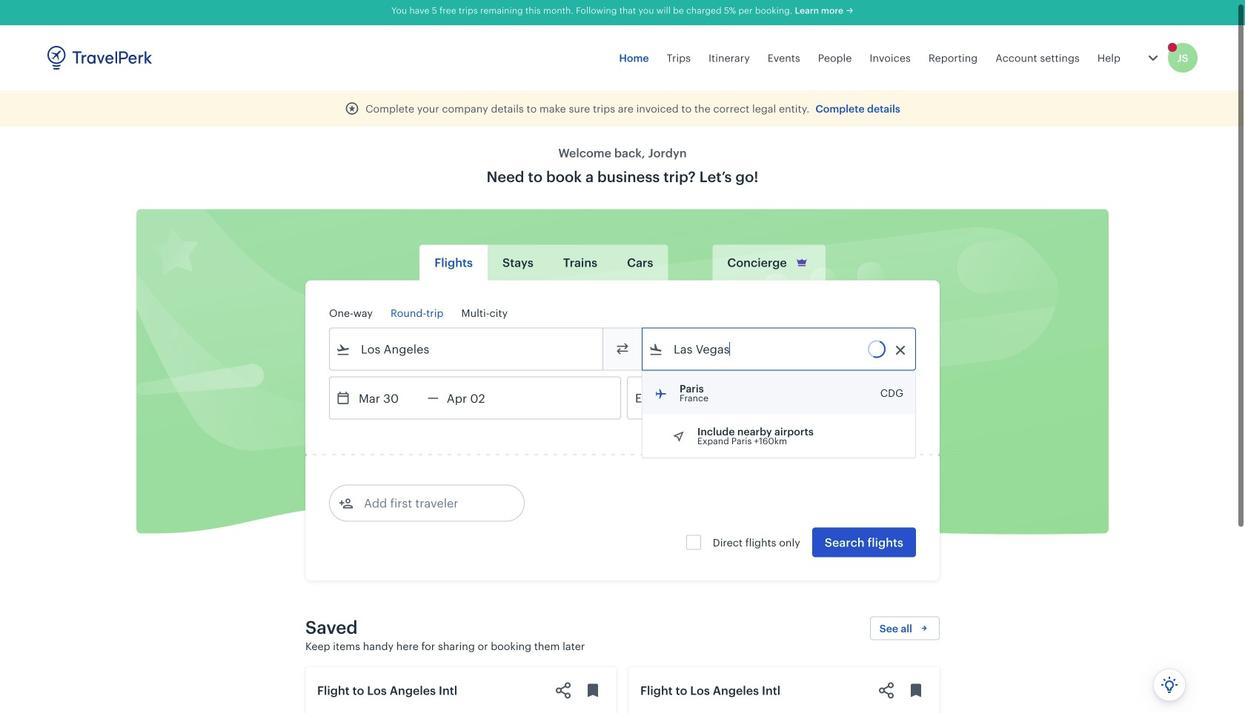 Task type: vqa. For each thing, say whether or not it's contained in the screenshot.
1st alaska airlines image
no



Task type: locate. For each thing, give the bounding box(es) containing it.
To search field
[[663, 328, 896, 352]]

Return text field
[[439, 368, 516, 410]]

From search field
[[351, 328, 583, 352]]



Task type: describe. For each thing, give the bounding box(es) containing it.
Add first traveler search field
[[354, 482, 508, 506]]

Depart text field
[[351, 368, 428, 410]]



